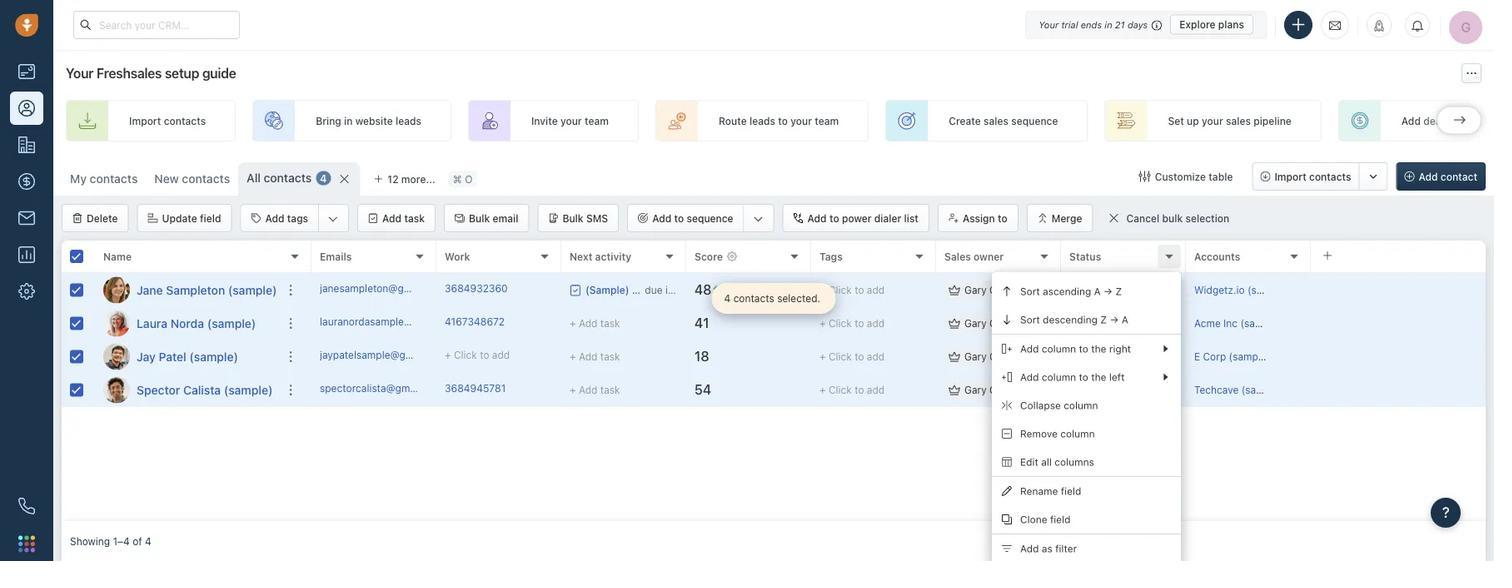 Task type: locate. For each thing, give the bounding box(es) containing it.
add to sequence group
[[627, 204, 774, 232]]

team
[[585, 115, 609, 127], [815, 115, 839, 127]]

j image
[[103, 344, 130, 370]]

0 vertical spatial import
[[129, 115, 161, 127]]

0 horizontal spatial 4
[[145, 536, 151, 547]]

→ inside 'menu item'
[[1104, 286, 1113, 297]]

add deal
[[1402, 115, 1444, 127]]

1 bulk from the left
[[469, 212, 490, 224]]

0 vertical spatial →
[[1104, 286, 1113, 297]]

2 team from the left
[[815, 115, 839, 127]]

sequence
[[1012, 115, 1058, 127], [687, 212, 734, 224]]

new inside press space to deselect this row. row
[[1088, 284, 1109, 296]]

press space to deselect this row. row containing 54
[[312, 374, 1486, 407]]

1 your from the left
[[561, 115, 582, 127]]

sequence for add to sequence
[[687, 212, 734, 224]]

1 horizontal spatial bulk
[[563, 212, 584, 224]]

1 horizontal spatial a
[[1122, 314, 1129, 326]]

a up the right
[[1122, 314, 1129, 326]]

import contacts inside button
[[1275, 171, 1352, 182]]

customize table
[[1155, 171, 1233, 182]]

cell for 54
[[1311, 374, 1486, 407]]

→ inside menu item
[[1110, 314, 1119, 326]]

0 horizontal spatial your
[[561, 115, 582, 127]]

right
[[1110, 343, 1131, 355]]

sequence for create sales sequence
[[1012, 115, 1058, 127]]

create
[[949, 115, 981, 127]]

3 orlando from the top
[[990, 351, 1027, 363]]

in right bring
[[344, 115, 353, 127]]

1 horizontal spatial team
[[815, 115, 839, 127]]

add
[[867, 284, 885, 296], [867, 318, 885, 329], [492, 349, 510, 361], [867, 351, 885, 363], [867, 384, 885, 396]]

the left left
[[1092, 372, 1107, 383]]

gary orlando
[[965, 284, 1027, 296], [965, 318, 1027, 329], [965, 351, 1027, 363], [965, 384, 1027, 396]]

new contacts button
[[146, 162, 238, 196], [154, 172, 230, 186]]

leads right route
[[750, 115, 776, 127]]

column for remove column
[[1061, 428, 1095, 440]]

e corp (sample)
[[1195, 351, 1271, 363]]

cell
[[1311, 274, 1486, 307], [1311, 307, 1486, 340], [1311, 341, 1486, 373], [1311, 374, 1486, 407]]

new for new contacts
[[154, 172, 179, 186]]

phone element
[[10, 490, 43, 523]]

1–4
[[113, 536, 130, 547]]

1 horizontal spatial 4
[[320, 172, 327, 184]]

1 gary orlando from the top
[[965, 284, 1027, 296]]

0 vertical spatial the
[[1092, 343, 1107, 355]]

contact
[[1441, 171, 1478, 182]]

field down columns
[[1061, 486, 1082, 497]]

angle down image right "add to sequence"
[[754, 211, 764, 227]]

0 horizontal spatial a
[[1094, 286, 1101, 297]]

column up collapse column
[[1042, 372, 1076, 383]]

z inside menu item
[[1101, 314, 1107, 326]]

the for left
[[1092, 372, 1107, 383]]

(sample) right inc
[[1241, 318, 1282, 329]]

add inside button
[[265, 212, 285, 224]]

your for your trial ends in 21 days
[[1039, 19, 1059, 30]]

(sample) for spector calista (sample)
[[224, 383, 273, 397]]

import contacts link
[[66, 100, 236, 142]]

set up your sales pipeline link
[[1105, 100, 1322, 142]]

import contacts for the import contacts button
[[1275, 171, 1352, 182]]

click for 18
[[829, 351, 852, 363]]

1 + add task from the top
[[570, 318, 620, 329]]

4 cell from the top
[[1311, 374, 1486, 407]]

press space to deselect this row. row
[[62, 274, 312, 307], [312, 274, 1486, 307], [62, 307, 312, 341], [312, 307, 1486, 341], [62, 341, 312, 374], [312, 341, 1486, 374], [62, 374, 312, 407], [312, 374, 1486, 407]]

1 vertical spatial 4
[[724, 293, 731, 304]]

my contacts
[[70, 172, 138, 186]]

+ add task for 18
[[570, 351, 620, 363]]

row group
[[62, 274, 312, 407], [312, 274, 1486, 407]]

field right clone
[[1050, 514, 1071, 526]]

invite
[[531, 115, 558, 127]]

bulk for bulk sms
[[563, 212, 584, 224]]

collapse
[[1021, 400, 1061, 411]]

2 vertical spatial + add task
[[570, 384, 620, 396]]

4 right 48
[[724, 293, 731, 304]]

column up columns
[[1061, 428, 1095, 440]]

(sample) right calista
[[224, 383, 273, 397]]

0 horizontal spatial leads
[[396, 115, 421, 127]]

assign to
[[963, 212, 1008, 224]]

click for 54
[[829, 384, 852, 396]]

task
[[404, 212, 425, 224], [600, 318, 620, 329], [600, 351, 620, 363], [600, 384, 620, 396]]

1 vertical spatial field
[[1061, 486, 1082, 497]]

add for add to power dialer list
[[808, 212, 827, 224]]

4
[[320, 172, 327, 184], [724, 293, 731, 304], [145, 536, 151, 547]]

add for add column to the right
[[1021, 343, 1039, 355]]

→ up "sort descending z → a" menu item
[[1104, 286, 1113, 297]]

freshworks switcher image
[[18, 536, 35, 553]]

3 gary from the top
[[965, 351, 987, 363]]

1 sort from the top
[[1021, 286, 1040, 297]]

0 vertical spatial sort
[[1021, 286, 1040, 297]]

bulk email
[[469, 212, 519, 224]]

import contacts
[[129, 115, 206, 127], [1275, 171, 1352, 182]]

3 + add task from the top
[[570, 384, 620, 396]]

acme
[[1195, 318, 1221, 329]]

add for add tags
[[265, 212, 285, 224]]

add for add deal
[[1402, 115, 1421, 127]]

1 vertical spatial + add task
[[570, 351, 620, 363]]

4 + click to add from the top
[[820, 384, 885, 396]]

1 vertical spatial sequence
[[687, 212, 734, 224]]

angle down image
[[328, 211, 338, 227], [754, 211, 764, 227]]

2 + click to add from the top
[[820, 318, 885, 329]]

1 vertical spatial the
[[1092, 372, 1107, 383]]

2 the from the top
[[1092, 372, 1107, 383]]

(sample)
[[228, 283, 277, 297], [1248, 284, 1289, 296], [207, 317, 256, 330], [1241, 318, 1282, 329], [189, 350, 238, 364], [1229, 351, 1271, 363], [224, 383, 273, 397], [1242, 384, 1283, 396]]

your left "trial"
[[1039, 19, 1059, 30]]

showing 1–4 of 4
[[70, 536, 151, 547]]

your right the invite on the top left of the page
[[561, 115, 582, 127]]

leads right website
[[396, 115, 421, 127]]

(sample) inside jay patel (sample) link
[[189, 350, 238, 364]]

jaypatelsample@gmail.com link
[[320, 348, 448, 366]]

1 horizontal spatial sequence
[[1012, 115, 1058, 127]]

2 bulk from the left
[[563, 212, 584, 224]]

2 row group from the left
[[312, 274, 1486, 407]]

add for add column to the left
[[1021, 372, 1039, 383]]

4 right all contacts link
[[320, 172, 327, 184]]

(sample) inside jane sampleton (sample) link
[[228, 283, 277, 297]]

add contact
[[1419, 171, 1478, 182]]

cell for 18
[[1311, 341, 1486, 373]]

sequence inside button
[[687, 212, 734, 224]]

1 the from the top
[[1092, 343, 1107, 355]]

4 orlando from the top
[[990, 384, 1027, 396]]

12 more... button
[[364, 167, 445, 191]]

task inside button
[[404, 212, 425, 224]]

(sample) up spector calista (sample)
[[189, 350, 238, 364]]

add for 18
[[867, 351, 885, 363]]

grid
[[62, 239, 1486, 522]]

3684945781
[[445, 383, 506, 394]]

a inside menu item
[[1122, 314, 1129, 326]]

field inside button
[[200, 212, 221, 224]]

(sample) right sampleton
[[228, 283, 277, 297]]

0 horizontal spatial import contacts
[[129, 115, 206, 127]]

4167348672
[[445, 316, 505, 328]]

name row
[[62, 241, 312, 274]]

assign to button
[[938, 204, 1019, 232]]

1 horizontal spatial import contacts
[[1275, 171, 1352, 182]]

sequence right create
[[1012, 115, 1058, 127]]

1 vertical spatial qualified
[[1088, 384, 1130, 396]]

1 horizontal spatial sales
[[1226, 115, 1251, 127]]

0 vertical spatial z
[[1116, 286, 1122, 297]]

2 horizontal spatial 4
[[724, 293, 731, 304]]

1 horizontal spatial new
[[1088, 284, 1109, 296]]

0 vertical spatial + add task
[[570, 318, 620, 329]]

email
[[493, 212, 519, 224]]

2 cell from the top
[[1311, 307, 1486, 340]]

0 vertical spatial in
[[1105, 19, 1113, 30]]

angle down image inside add to sequence group
[[754, 211, 764, 227]]

1 vertical spatial your
[[66, 65, 93, 81]]

import contacts down setup
[[129, 115, 206, 127]]

task for 18
[[600, 351, 620, 363]]

press space to deselect this row. row containing jane sampleton (sample)
[[62, 274, 312, 307]]

0 vertical spatial sequence
[[1012, 115, 1058, 127]]

gary
[[965, 284, 987, 296], [965, 318, 987, 329], [965, 351, 987, 363], [965, 384, 987, 396]]

sort inside 'menu item'
[[1021, 286, 1040, 297]]

janesampleton@gmail.com 3684932360
[[320, 283, 508, 294]]

add for add to sequence
[[652, 212, 672, 224]]

0 horizontal spatial angle down image
[[328, 211, 338, 227]]

invite your team link
[[468, 100, 639, 142]]

a inside 'menu item'
[[1094, 286, 1101, 297]]

1 horizontal spatial import
[[1275, 171, 1307, 182]]

menu
[[992, 272, 1181, 562]]

add inside menu item
[[1021, 543, 1039, 555]]

z down sort ascending a → z 'menu item'
[[1101, 314, 1107, 326]]

score
[[695, 251, 723, 262]]

1 vertical spatial z
[[1101, 314, 1107, 326]]

jane sampleton (sample) link
[[137, 282, 277, 299]]

0 horizontal spatial sales
[[984, 115, 1009, 127]]

corp
[[1203, 351, 1227, 363]]

import contacts down "pipeline"
[[1275, 171, 1352, 182]]

0 horizontal spatial your
[[66, 65, 93, 81]]

2 + add task from the top
[[570, 351, 620, 363]]

1 row group from the left
[[62, 274, 312, 407]]

sales right create
[[984, 115, 1009, 127]]

new up "sort descending z → a" menu item
[[1088, 284, 1109, 296]]

gary orlando for 18
[[965, 351, 1027, 363]]

0 horizontal spatial bulk
[[469, 212, 490, 224]]

1 vertical spatial in
[[344, 115, 353, 127]]

import for the import contacts button
[[1275, 171, 1307, 182]]

explore
[[1180, 19, 1216, 30]]

field for update field
[[200, 212, 221, 224]]

sort descending z → a menu item
[[992, 306, 1181, 334]]

qualified down left
[[1088, 384, 1130, 396]]

bring in website leads link
[[253, 100, 451, 142]]

the
[[1092, 343, 1107, 355], [1092, 372, 1107, 383]]

clone field menu item
[[992, 506, 1181, 534]]

angle down image for add tags
[[328, 211, 338, 227]]

import down your freshsales setup guide
[[129, 115, 161, 127]]

2 leads from the left
[[750, 115, 776, 127]]

0 vertical spatial your
[[1039, 19, 1059, 30]]

1 angle down image from the left
[[328, 211, 338, 227]]

invite your team
[[531, 115, 609, 127]]

(sample) down jane sampleton (sample) link
[[207, 317, 256, 330]]

sort ascending a → z
[[1021, 286, 1122, 297]]

table
[[1209, 171, 1233, 182]]

grid containing 48
[[62, 239, 1486, 522]]

selected.
[[777, 293, 821, 304]]

→ for a
[[1110, 314, 1119, 326]]

0 vertical spatial qualified
[[1088, 318, 1130, 329]]

a
[[1094, 286, 1101, 297], [1122, 314, 1129, 326]]

2 sort from the top
[[1021, 314, 1040, 326]]

angle down image right tags
[[328, 211, 338, 227]]

bring in website leads
[[316, 115, 421, 127]]

0 vertical spatial new
[[154, 172, 179, 186]]

add for add as filter
[[1021, 543, 1039, 555]]

contacts inside grid
[[734, 293, 775, 304]]

bulk
[[1163, 213, 1183, 224]]

sort inside menu item
[[1021, 314, 1040, 326]]

your right route
[[791, 115, 812, 127]]

widgetz.io (sample) link
[[1195, 284, 1289, 296]]

angle down image inside add tags group
[[328, 211, 338, 227]]

in left 21 at top right
[[1105, 19, 1113, 30]]

+ add task for 41
[[570, 318, 620, 329]]

0 vertical spatial a
[[1094, 286, 1101, 297]]

3 + click to add from the top
[[820, 351, 885, 363]]

0 horizontal spatial import
[[129, 115, 161, 127]]

+ click to add for 54
[[820, 384, 885, 396]]

(sample) for laura norda (sample)
[[207, 317, 256, 330]]

widgetz.io (sample)
[[1195, 284, 1289, 296]]

new for new
[[1088, 284, 1109, 296]]

3 your from the left
[[1202, 115, 1224, 127]]

cell for 41
[[1311, 307, 1486, 340]]

all contacts link
[[247, 170, 312, 187]]

clone field
[[1021, 514, 1071, 526]]

add tags button
[[241, 205, 318, 232]]

route
[[719, 115, 747, 127]]

guide
[[202, 65, 236, 81]]

0 vertical spatial 4
[[320, 172, 327, 184]]

0 horizontal spatial z
[[1101, 314, 1107, 326]]

→ up the right
[[1110, 314, 1119, 326]]

cancel
[[1127, 213, 1160, 224]]

(sample) up acme inc (sample) link
[[1248, 284, 1289, 296]]

column up remove column menu item
[[1064, 400, 1098, 411]]

sequence up score
[[687, 212, 734, 224]]

collapse column
[[1021, 400, 1098, 411]]

j image
[[103, 277, 130, 304]]

route leads to your team link
[[656, 100, 869, 142]]

1 vertical spatial a
[[1122, 314, 1129, 326]]

1 vertical spatial →
[[1110, 314, 1119, 326]]

2 your from the left
[[791, 115, 812, 127]]

4 gary from the top
[[965, 384, 987, 396]]

dialer
[[875, 212, 902, 224]]

0 horizontal spatial team
[[585, 115, 609, 127]]

4 right of
[[145, 536, 151, 547]]

qualified up the right
[[1088, 318, 1130, 329]]

2 horizontal spatial your
[[1202, 115, 1224, 127]]

add inside "button"
[[808, 212, 827, 224]]

3 cell from the top
[[1311, 341, 1486, 373]]

container_wx8msf4aqz5i3rn1 image
[[1139, 171, 1151, 182], [1108, 212, 1120, 224], [570, 285, 582, 296], [949, 318, 961, 329], [949, 351, 961, 363], [949, 384, 961, 396]]

jay patel (sample)
[[137, 350, 238, 364]]

menu containing sort ascending a → z
[[992, 272, 1181, 562]]

2 gary orlando from the top
[[965, 318, 1027, 329]]

2 gary from the top
[[965, 318, 987, 329]]

leads
[[396, 115, 421, 127], [750, 115, 776, 127]]

task for 54
[[600, 384, 620, 396]]

1 vertical spatial import contacts
[[1275, 171, 1352, 182]]

1 horizontal spatial angle down image
[[754, 211, 764, 227]]

3 gary orlando from the top
[[965, 351, 1027, 363]]

orlando
[[990, 284, 1027, 296], [990, 318, 1027, 329], [990, 351, 1027, 363], [990, 384, 1027, 396]]

the left the right
[[1092, 343, 1107, 355]]

1 vertical spatial sort
[[1021, 314, 1040, 326]]

0 horizontal spatial sequence
[[687, 212, 734, 224]]

sort left ascending
[[1021, 286, 1040, 297]]

add task
[[382, 212, 425, 224]]

1 horizontal spatial z
[[1116, 286, 1122, 297]]

edit
[[1021, 456, 1039, 468]]

add
[[1402, 115, 1421, 127], [1419, 171, 1438, 182], [265, 212, 285, 224], [382, 212, 402, 224], [652, 212, 672, 224], [808, 212, 827, 224], [579, 318, 598, 329], [1021, 343, 1039, 355], [579, 351, 598, 363], [1021, 372, 1039, 383], [579, 384, 598, 396], [1021, 543, 1039, 555]]

field for clone field
[[1050, 514, 1071, 526]]

z up "sort descending z → a" menu item
[[1116, 286, 1122, 297]]

(sample) for jay patel (sample)
[[189, 350, 238, 364]]

remove column menu item
[[992, 420, 1181, 448]]

+ click to add for 41
[[820, 318, 885, 329]]

bulk email button
[[444, 204, 529, 232]]

customize
[[1155, 171, 1206, 182]]

2 orlando from the top
[[990, 318, 1027, 329]]

column down descending
[[1042, 343, 1076, 355]]

new up update
[[154, 172, 179, 186]]

21
[[1115, 19, 1125, 30]]

0 horizontal spatial new
[[154, 172, 179, 186]]

add as filter menu item
[[992, 535, 1181, 562]]

add contact button
[[1397, 162, 1486, 191]]

bulk left the email
[[469, 212, 490, 224]]

gary for 54
[[965, 384, 987, 396]]

add column to the left
[[1021, 372, 1125, 383]]

acme inc (sample) link
[[1195, 318, 1282, 329]]

column for collapse column
[[1064, 400, 1098, 411]]

sort left descending
[[1021, 314, 1040, 326]]

route leads to your team
[[719, 115, 839, 127]]

+ add task for 54
[[570, 384, 620, 396]]

import down "pipeline"
[[1275, 171, 1307, 182]]

bring
[[316, 115, 341, 127]]

1 qualified from the top
[[1088, 318, 1130, 329]]

pipeline
[[1254, 115, 1292, 127]]

(sample) inside spector calista (sample) 'link'
[[224, 383, 273, 397]]

all contacts 4
[[247, 171, 327, 185]]

your right up at the right top
[[1202, 115, 1224, 127]]

to
[[778, 115, 788, 127], [674, 212, 684, 224], [830, 212, 839, 224], [998, 212, 1008, 224], [855, 284, 864, 296], [855, 318, 864, 329], [1079, 343, 1089, 355], [480, 349, 489, 361], [855, 351, 864, 363], [1079, 372, 1089, 383], [855, 384, 864, 396]]

1 vertical spatial new
[[1088, 284, 1109, 296]]

1 horizontal spatial in
[[1105, 19, 1113, 30]]

sort ascending a → z menu item
[[992, 277, 1181, 306]]

1 horizontal spatial leads
[[750, 115, 776, 127]]

1 gary from the top
[[965, 284, 987, 296]]

1 vertical spatial import
[[1275, 171, 1307, 182]]

1 horizontal spatial your
[[1039, 19, 1059, 30]]

your for your freshsales setup guide
[[66, 65, 93, 81]]

(sample) inside laura norda (sample) link
[[207, 317, 256, 330]]

click for 41
[[829, 318, 852, 329]]

your left the freshsales
[[66, 65, 93, 81]]

0 vertical spatial field
[[200, 212, 221, 224]]

18
[[695, 349, 709, 365]]

4 inside grid
[[724, 293, 731, 304]]

2 vertical spatial field
[[1050, 514, 1071, 526]]

press space to deselect this row. row containing spector calista (sample)
[[62, 374, 312, 407]]

more...
[[401, 173, 436, 185]]

(sample) right corp on the bottom right of page
[[1229, 351, 1271, 363]]

sales left "pipeline"
[[1226, 115, 1251, 127]]

bulk left the sms
[[563, 212, 584, 224]]

2 angle down image from the left
[[754, 211, 764, 227]]

a right ascending
[[1094, 286, 1101, 297]]

field right update
[[200, 212, 221, 224]]

0 vertical spatial import contacts
[[129, 115, 206, 127]]

4 gary orlando from the top
[[965, 384, 1027, 396]]

1 horizontal spatial your
[[791, 115, 812, 127]]

import inside button
[[1275, 171, 1307, 182]]



Task type: vqa. For each thing, say whether or not it's contained in the screenshot.
Underline (⌘U) icon
no



Task type: describe. For each thing, give the bounding box(es) containing it.
my
[[70, 172, 87, 186]]

1 + click to add from the top
[[820, 284, 885, 296]]

add task button
[[357, 204, 436, 232]]

rename field menu item
[[992, 477, 1181, 506]]

contacts inside button
[[1310, 171, 1352, 182]]

press space to deselect this row. row containing laura norda (sample)
[[62, 307, 312, 341]]

(sample) down e corp (sample)
[[1242, 384, 1283, 396]]

all
[[247, 171, 261, 185]]

Search your CRM... text field
[[73, 11, 240, 39]]

your inside "invite your team" link
[[561, 115, 582, 127]]

emails
[[320, 251, 352, 262]]

add column to the right
[[1021, 343, 1131, 355]]

your inside the "route leads to your team" link
[[791, 115, 812, 127]]

name column header
[[95, 241, 312, 274]]

bulk sms
[[563, 212, 608, 224]]

descending
[[1043, 314, 1098, 326]]

row group containing jane sampleton (sample)
[[62, 274, 312, 407]]

row group containing 48
[[312, 274, 1486, 407]]

2 qualified from the top
[[1088, 384, 1130, 396]]

work
[[445, 251, 470, 262]]

add tags group
[[240, 204, 349, 232]]

field for rename field
[[1061, 486, 1082, 497]]

unqualified
[[1088, 351, 1142, 363]]

selection
[[1186, 213, 1230, 224]]

gary for 41
[[965, 318, 987, 329]]

laura norda (sample)
[[137, 317, 256, 330]]

4 inside all contacts 4
[[320, 172, 327, 184]]

remove column
[[1021, 428, 1095, 440]]

s image
[[103, 377, 130, 404]]

press space to deselect this row. row containing 41
[[312, 307, 1486, 341]]

next activity
[[570, 251, 632, 262]]

container_wx8msf4aqz5i3rn1 image inside "customize table" button
[[1139, 171, 1151, 182]]

press space to deselect this row. row containing jay patel (sample)
[[62, 341, 312, 374]]

next
[[570, 251, 593, 262]]

assign
[[963, 212, 995, 224]]

lauranordasample@gmail.com
[[320, 316, 461, 328]]

to inside group
[[674, 212, 684, 224]]

collapse column menu item
[[992, 392, 1181, 420]]

as
[[1042, 543, 1053, 555]]

inc
[[1224, 318, 1238, 329]]

orlando for 41
[[990, 318, 1027, 329]]

your inside set up your sales pipeline link
[[1202, 115, 1224, 127]]

set up your sales pipeline
[[1168, 115, 1292, 127]]

jane sampleton (sample)
[[137, 283, 277, 297]]

12 more...
[[388, 173, 436, 185]]

filter
[[1056, 543, 1077, 555]]

import for the import contacts link
[[129, 115, 161, 127]]

12
[[388, 173, 399, 185]]

z inside 'menu item'
[[1116, 286, 1122, 297]]

name
[[103, 251, 132, 262]]

add deal link
[[1339, 100, 1474, 142]]

column for add column to the left
[[1042, 372, 1076, 383]]

1 leads from the left
[[396, 115, 421, 127]]

bulk for bulk email
[[469, 212, 490, 224]]

l image
[[103, 310, 130, 337]]

bulk sms button
[[538, 204, 619, 232]]

laura norda (sample) link
[[137, 315, 256, 332]]

import contacts group
[[1252, 162, 1388, 191]]

2 vertical spatial 4
[[145, 536, 151, 547]]

spector
[[137, 383, 180, 397]]

jaypatelsample@gmail.com + click to add
[[320, 349, 510, 361]]

sort for sort ascending a → z
[[1021, 286, 1040, 297]]

phone image
[[18, 498, 35, 515]]

(sample) for jane sampleton (sample)
[[228, 283, 277, 297]]

update field
[[162, 212, 221, 224]]

activity
[[595, 251, 632, 262]]

sales owner
[[945, 251, 1004, 262]]

customize table button
[[1129, 162, 1244, 191]]

gary orlando for 41
[[965, 318, 1027, 329]]

→ for z
[[1104, 286, 1113, 297]]

1 team from the left
[[585, 115, 609, 127]]

add as filter
[[1021, 543, 1077, 555]]

clone
[[1021, 514, 1048, 526]]

widgetz.io
[[1195, 284, 1245, 296]]

calista
[[183, 383, 221, 397]]

2 sales from the left
[[1226, 115, 1251, 127]]

freshsales
[[96, 65, 162, 81]]

e
[[1195, 351, 1201, 363]]

merge button
[[1027, 204, 1093, 232]]

all
[[1042, 456, 1052, 468]]

(sample) for e corp (sample)
[[1229, 351, 1271, 363]]

janesampleton@gmail.com link
[[320, 281, 446, 299]]

update field button
[[137, 204, 232, 232]]

sort for sort descending z → a
[[1021, 314, 1040, 326]]

accounts
[[1195, 251, 1241, 262]]

ends
[[1081, 19, 1102, 30]]

up
[[1187, 115, 1199, 127]]

orlando for 18
[[990, 351, 1027, 363]]

edit all columns
[[1021, 456, 1095, 468]]

plans
[[1219, 19, 1245, 30]]

lauranordasample@gmail.com link
[[320, 315, 461, 333]]

column for add column to the right
[[1042, 343, 1076, 355]]

sampleton
[[166, 283, 225, 297]]

41
[[695, 315, 709, 331]]

task for 41
[[600, 318, 620, 329]]

add to sequence button
[[628, 205, 744, 232]]

cancel bulk selection
[[1127, 213, 1230, 224]]

techcave (sample)
[[1195, 384, 1283, 396]]

rename
[[1021, 486, 1058, 497]]

4 contacts selected.
[[724, 293, 821, 304]]

add for 54
[[867, 384, 885, 396]]

+ click to add for 18
[[820, 351, 885, 363]]

add for 41
[[867, 318, 885, 329]]

import contacts for the import contacts link
[[129, 115, 206, 127]]

54
[[695, 382, 712, 398]]

orlando for 54
[[990, 384, 1027, 396]]

status
[[1070, 251, 1102, 262]]

to inside "button"
[[830, 212, 839, 224]]

spectorcalista@gmail.com
[[320, 383, 444, 394]]

set
[[1168, 115, 1184, 127]]

(sample) for acme inc (sample)
[[1241, 318, 1282, 329]]

email image
[[1330, 18, 1341, 32]]

press space to deselect this row. row containing 48
[[312, 274, 1486, 307]]

days
[[1128, 19, 1148, 30]]

add for add contact
[[1419, 171, 1438, 182]]

press space to deselect this row. row containing 18
[[312, 341, 1486, 374]]

delete
[[87, 212, 118, 224]]

1 sales from the left
[[984, 115, 1009, 127]]

1 orlando from the top
[[990, 284, 1027, 296]]

0 horizontal spatial in
[[344, 115, 353, 127]]

1 cell from the top
[[1311, 274, 1486, 307]]

spectorcalista@gmail.com 3684945781
[[320, 383, 506, 394]]

remove
[[1021, 428, 1058, 440]]

gary orlando for 54
[[965, 384, 1027, 396]]

your freshsales setup guide
[[66, 65, 236, 81]]

power
[[842, 212, 872, 224]]

spector calista (sample)
[[137, 383, 273, 397]]

the for right
[[1092, 343, 1107, 355]]

list
[[904, 212, 919, 224]]

edit all columns menu item
[[992, 448, 1181, 477]]

container_wx8msf4aqz5i3rn1 image
[[949, 285, 961, 296]]

angle down image for add to sequence
[[754, 211, 764, 227]]

techcave (sample) link
[[1195, 384, 1283, 396]]

add for add task
[[382, 212, 402, 224]]

sms
[[586, 212, 608, 224]]

gary for 18
[[965, 351, 987, 363]]

3684932360
[[445, 283, 508, 294]]



